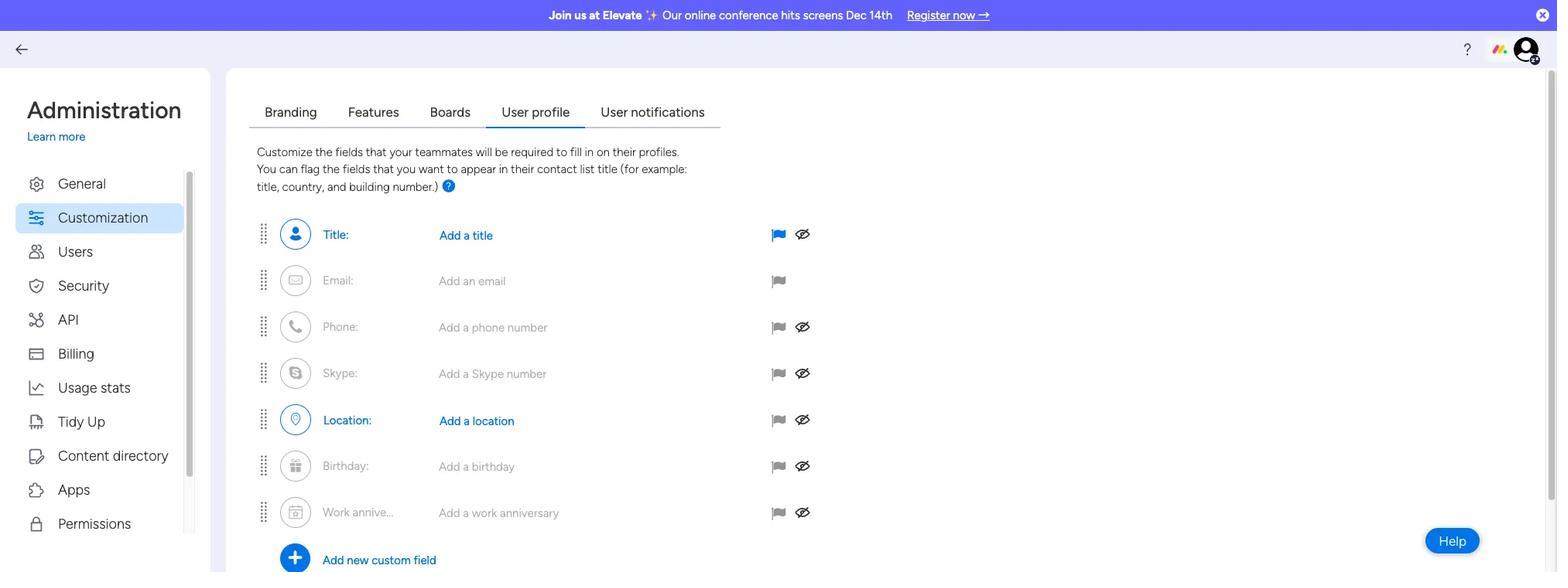 Task type: vqa. For each thing, say whether or not it's contained in the screenshot.
UP
yes



Task type: locate. For each thing, give the bounding box(es) containing it.
: up work anniversary
[[366, 460, 369, 474]]

a for title
[[464, 229, 470, 243]]

a for work
[[463, 507, 469, 521]]

help
[[1439, 534, 1467, 549]]

2 dapulse flag image from the top
[[772, 460, 786, 477]]

1 vertical spatial dapulse flag image
[[772, 460, 786, 477]]

add left birthday
[[439, 461, 460, 474]]

a
[[464, 229, 470, 243], [463, 321, 469, 335], [463, 368, 469, 382], [464, 415, 470, 429], [463, 461, 469, 474], [463, 507, 469, 521]]

0 vertical spatial number
[[508, 321, 548, 335]]

example:
[[642, 163, 687, 176]]

appear
[[461, 163, 496, 176]]

anniversary
[[353, 506, 412, 520], [500, 507, 559, 521]]

will
[[476, 145, 492, 159]]

be
[[495, 145, 508, 159]]

dapulse location image
[[291, 412, 301, 429]]

0 vertical spatial their
[[613, 145, 636, 159]]

a left phone
[[463, 321, 469, 335]]

skype down phone
[[472, 368, 504, 382]]

1 vertical spatial in
[[499, 163, 508, 176]]

fill
[[570, 145, 582, 159]]

add left 'new'
[[323, 554, 344, 568]]

help button
[[1426, 529, 1480, 554]]

to down teammates
[[447, 163, 458, 176]]

add left phone
[[439, 321, 460, 335]]

security
[[58, 277, 109, 295]]

fields up and
[[335, 145, 363, 159]]

2 vertical spatial dapulse flag image
[[772, 506, 786, 523]]

0 vertical spatial dapulse flag image
[[772, 413, 786, 430]]

dapulse flag image for add an email
[[772, 274, 786, 291]]

1 vertical spatial to
[[447, 163, 458, 176]]

title,
[[257, 180, 279, 194]]

location :
[[324, 414, 372, 428]]

3 dapulse flag image from the top
[[772, 506, 786, 523]]

skype right dapulse skype icon
[[323, 367, 355, 381]]

register
[[907, 9, 950, 22]]

: for title
[[346, 228, 349, 242]]

: up the location :
[[355, 367, 358, 381]]

permissions button
[[15, 510, 183, 540]]

1 vertical spatial their
[[511, 163, 534, 176]]

dapulse flag image
[[772, 413, 786, 430], [772, 460, 786, 477], [772, 506, 786, 523]]

dapulse skype image
[[289, 365, 302, 382]]

→
[[978, 9, 990, 22]]

title
[[598, 163, 617, 176], [473, 229, 493, 243]]

a left work
[[463, 507, 469, 521]]

in right fill
[[585, 145, 594, 159]]

user left profile
[[502, 104, 529, 120]]

a left birthday
[[463, 461, 469, 474]]

add for add a birthday
[[439, 461, 460, 474]]

can
[[279, 163, 298, 176]]

register now → link
[[907, 9, 990, 22]]

email :
[[323, 274, 354, 288]]

(for
[[620, 163, 639, 176]]

user notifications
[[601, 104, 705, 120]]

add for add a phone number
[[439, 321, 460, 335]]

: up 'skype :'
[[356, 320, 358, 334]]

number down add a phone number
[[507, 368, 547, 382]]

that left 'your'
[[366, 145, 387, 159]]

: for location
[[369, 414, 372, 428]]

a up add a location
[[463, 368, 469, 382]]

administration learn more
[[27, 97, 181, 144]]

1 vertical spatial number
[[507, 368, 547, 382]]

to left fill
[[556, 145, 567, 159]]

custom
[[372, 554, 411, 568]]

fields up building
[[343, 163, 370, 176]]

in down be
[[499, 163, 508, 176]]

on
[[597, 145, 610, 159]]

phone :
[[323, 320, 358, 334]]

usage
[[58, 380, 97, 397]]

dapulse flag image
[[772, 228, 786, 245], [772, 274, 786, 291], [772, 320, 786, 337], [772, 367, 786, 384]]

that up building
[[373, 163, 394, 176]]

1 vertical spatial that
[[373, 163, 394, 176]]

user for user profile
[[502, 104, 529, 120]]

to
[[556, 145, 567, 159], [447, 163, 458, 176]]

a up the an
[[464, 229, 470, 243]]

add down dapulse admin help "icon"
[[440, 229, 461, 243]]

number
[[508, 321, 548, 335], [507, 368, 547, 382]]

add a birthday
[[439, 461, 515, 474]]

number for add a skype number
[[507, 368, 547, 382]]

0 vertical spatial in
[[585, 145, 594, 159]]

4 dapulse flag image from the top
[[772, 367, 786, 384]]

contact
[[537, 163, 577, 176]]

join us at elevate ✨ our online conference hits screens dec 14th
[[549, 9, 893, 22]]

add left the an
[[439, 275, 460, 289]]

add for add new custom field
[[323, 554, 344, 568]]

add for add a work anniversary
[[439, 507, 460, 521]]

customize
[[257, 145, 313, 159]]

user up on
[[601, 104, 628, 120]]

skype :
[[323, 367, 358, 381]]

add up add a location
[[439, 368, 460, 382]]

add left location
[[440, 415, 461, 429]]

1 dapulse flag image from the top
[[772, 413, 786, 430]]

the
[[315, 145, 332, 159], [323, 163, 340, 176]]

: for skype
[[355, 367, 358, 381]]

at
[[589, 9, 600, 22]]

0 vertical spatial title
[[598, 163, 617, 176]]

dapulse phone image
[[289, 319, 302, 336]]

: up birthday :
[[369, 414, 372, 428]]

1 horizontal spatial user
[[601, 104, 628, 120]]

us
[[574, 9, 586, 22]]

3 dapulse flag image from the top
[[772, 320, 786, 337]]

0 vertical spatial fields
[[335, 145, 363, 159]]

that
[[366, 145, 387, 159], [373, 163, 394, 176]]

branding link
[[249, 99, 333, 128]]

stats
[[101, 380, 131, 397]]

0 horizontal spatial user
[[502, 104, 529, 120]]

1 vertical spatial title
[[473, 229, 493, 243]]

a left location
[[464, 415, 470, 429]]

0 horizontal spatial title
[[473, 229, 493, 243]]

the up flag
[[315, 145, 332, 159]]

: up phone :
[[351, 274, 354, 288]]

their up '(for' at the top left of page
[[613, 145, 636, 159]]

add a location
[[440, 415, 514, 429]]

location
[[473, 415, 514, 429]]

apps
[[58, 482, 90, 499]]

title
[[324, 228, 346, 242]]

add for add an email
[[439, 275, 460, 289]]

1 vertical spatial the
[[323, 163, 340, 176]]

1 dapulse flag image from the top
[[772, 228, 786, 245]]

title down on
[[598, 163, 617, 176]]

1 horizontal spatial their
[[613, 145, 636, 159]]

add left work
[[439, 507, 460, 521]]

screens
[[803, 9, 843, 22]]

0 vertical spatial to
[[556, 145, 567, 159]]

2 user from the left
[[601, 104, 628, 120]]

phone
[[472, 321, 505, 335]]

dapulse gift image
[[290, 458, 301, 475]]

dapulse flag image for add a birthday
[[772, 460, 786, 477]]

1 user from the left
[[502, 104, 529, 120]]

api
[[58, 312, 79, 329]]

their down required
[[511, 163, 534, 176]]

fields
[[335, 145, 363, 159], [343, 163, 370, 176]]

add for add a skype number
[[439, 368, 460, 382]]

email
[[323, 274, 351, 288]]

: up 'email :'
[[346, 228, 349, 242]]

work anniversary image
[[289, 505, 302, 522]]

2 dapulse flag image from the top
[[772, 274, 786, 291]]

in
[[585, 145, 594, 159], [499, 163, 508, 176]]

user
[[502, 104, 529, 120], [601, 104, 628, 120]]

work
[[323, 506, 350, 520]]

number.)
[[393, 180, 438, 194]]

dapulse flag image for add a skype number
[[772, 367, 786, 384]]

security button
[[15, 271, 183, 301]]

1 horizontal spatial title
[[598, 163, 617, 176]]

1 horizontal spatial in
[[585, 145, 594, 159]]

the up and
[[323, 163, 340, 176]]

list
[[580, 163, 595, 176]]

general
[[58, 175, 106, 192]]

dapulse flag image for add a title
[[772, 228, 786, 245]]

add
[[440, 229, 461, 243], [439, 275, 460, 289], [439, 321, 460, 335], [439, 368, 460, 382], [440, 415, 461, 429], [439, 461, 460, 474], [439, 507, 460, 521], [323, 554, 344, 568]]

customization
[[58, 209, 148, 226]]

:
[[346, 228, 349, 242], [351, 274, 354, 288], [356, 320, 358, 334], [355, 367, 358, 381], [369, 414, 372, 428], [366, 460, 369, 474]]

title up email
[[473, 229, 493, 243]]

1 horizontal spatial to
[[556, 145, 567, 159]]

birthday
[[323, 460, 366, 474]]

number right phone
[[508, 321, 548, 335]]

: for email
[[351, 274, 354, 288]]



Task type: describe. For each thing, give the bounding box(es) containing it.
features
[[348, 104, 399, 120]]

add a phone number
[[439, 321, 548, 335]]

0 horizontal spatial skype
[[323, 367, 355, 381]]

profiles.
[[639, 145, 679, 159]]

✨
[[645, 9, 660, 22]]

add a title
[[440, 229, 493, 243]]

dapulse admin help image
[[438, 175, 459, 198]]

add a work anniversary
[[439, 507, 559, 521]]

features link
[[333, 99, 415, 128]]

number for add a phone number
[[508, 321, 548, 335]]

a for birthday
[[463, 461, 469, 474]]

billing
[[58, 346, 94, 363]]

usage stats button
[[15, 373, 183, 404]]

0 horizontal spatial to
[[447, 163, 458, 176]]

notifications
[[631, 104, 705, 120]]

permissions
[[58, 516, 131, 533]]

jacob simon image
[[1514, 37, 1539, 62]]

administration
[[27, 97, 181, 125]]

want
[[419, 163, 444, 176]]

dapulse flag image for add a phone number
[[772, 320, 786, 337]]

dec
[[846, 9, 867, 22]]

user profile link
[[486, 99, 585, 128]]

users button
[[15, 237, 183, 267]]

14th
[[870, 9, 893, 22]]

back to workspace image
[[14, 42, 29, 57]]

0 vertical spatial the
[[315, 145, 332, 159]]

you
[[397, 163, 416, 176]]

add for add a location
[[440, 415, 461, 429]]

dapulse add image
[[288, 550, 302, 567]]

boards link
[[415, 99, 486, 128]]

content directory button
[[15, 442, 183, 472]]

1 horizontal spatial skype
[[472, 368, 504, 382]]

: for phone
[[356, 320, 358, 334]]

more
[[59, 130, 86, 144]]

add a skype number
[[439, 368, 547, 382]]

birthday :
[[323, 460, 369, 474]]

our
[[663, 9, 682, 22]]

tidy
[[58, 414, 84, 431]]

you
[[257, 163, 276, 176]]

up
[[87, 414, 105, 431]]

now
[[953, 9, 975, 22]]

title :
[[324, 228, 349, 242]]

elevate
[[603, 9, 642, 22]]

your
[[390, 145, 412, 159]]

add for add a title
[[440, 229, 461, 243]]

learn more link
[[27, 128, 195, 146]]

required
[[511, 145, 554, 159]]

online
[[685, 9, 716, 22]]

email
[[478, 275, 506, 289]]

usage stats
[[58, 380, 131, 397]]

1 horizontal spatial anniversary
[[500, 507, 559, 521]]

a for location
[[464, 415, 470, 429]]

work anniversary
[[323, 506, 412, 520]]

dapulse flag image for add a work anniversary
[[772, 506, 786, 523]]

directory
[[113, 448, 168, 465]]

dapulse email image
[[289, 272, 303, 289]]

0 horizontal spatial their
[[511, 163, 534, 176]]

a for skype
[[463, 368, 469, 382]]

new
[[347, 554, 369, 568]]

join
[[549, 9, 572, 22]]

0 horizontal spatial in
[[499, 163, 508, 176]]

flag
[[301, 163, 320, 176]]

content directory
[[58, 448, 168, 465]]

location
[[324, 414, 369, 428]]

0 vertical spatial that
[[366, 145, 387, 159]]

user for user notifications
[[601, 104, 628, 120]]

hits
[[781, 9, 800, 22]]

dapulse user 1 image
[[290, 226, 302, 243]]

field
[[414, 554, 436, 568]]

branding
[[265, 104, 317, 120]]

conference
[[719, 9, 778, 22]]

tidy up button
[[15, 408, 183, 438]]

country,
[[282, 180, 324, 194]]

add an email
[[439, 275, 506, 289]]

profile
[[532, 104, 570, 120]]

an
[[463, 275, 476, 289]]

phone
[[323, 320, 356, 334]]

general button
[[15, 169, 183, 199]]

dapulse flag image for add a location
[[772, 413, 786, 430]]

: for birthday
[[366, 460, 369, 474]]

learn
[[27, 130, 56, 144]]

tidy up
[[58, 414, 105, 431]]

teammates
[[415, 145, 473, 159]]

help image
[[1460, 42, 1475, 57]]

users
[[58, 243, 93, 260]]

customize the fields that your teammates will be required to fill in on their profiles. you can flag the fields that you want to appear in their contact list title (for example: title, country, and building number.)
[[257, 145, 687, 194]]

1 vertical spatial fields
[[343, 163, 370, 176]]

register now →
[[907, 9, 990, 22]]

customization button
[[15, 203, 183, 233]]

apps button
[[15, 476, 183, 506]]

billing button
[[15, 339, 183, 370]]

and
[[327, 180, 346, 194]]

birthday
[[472, 461, 515, 474]]

user notifications link
[[585, 99, 720, 128]]

building
[[349, 180, 390, 194]]

0 horizontal spatial anniversary
[[353, 506, 412, 520]]

content
[[58, 448, 109, 465]]

user profile
[[502, 104, 570, 120]]

a for phone
[[463, 321, 469, 335]]

title inside customize the fields that your teammates will be required to fill in on their profiles. you can flag the fields that you want to appear in their contact list title (for example: title, country, and building number.)
[[598, 163, 617, 176]]



